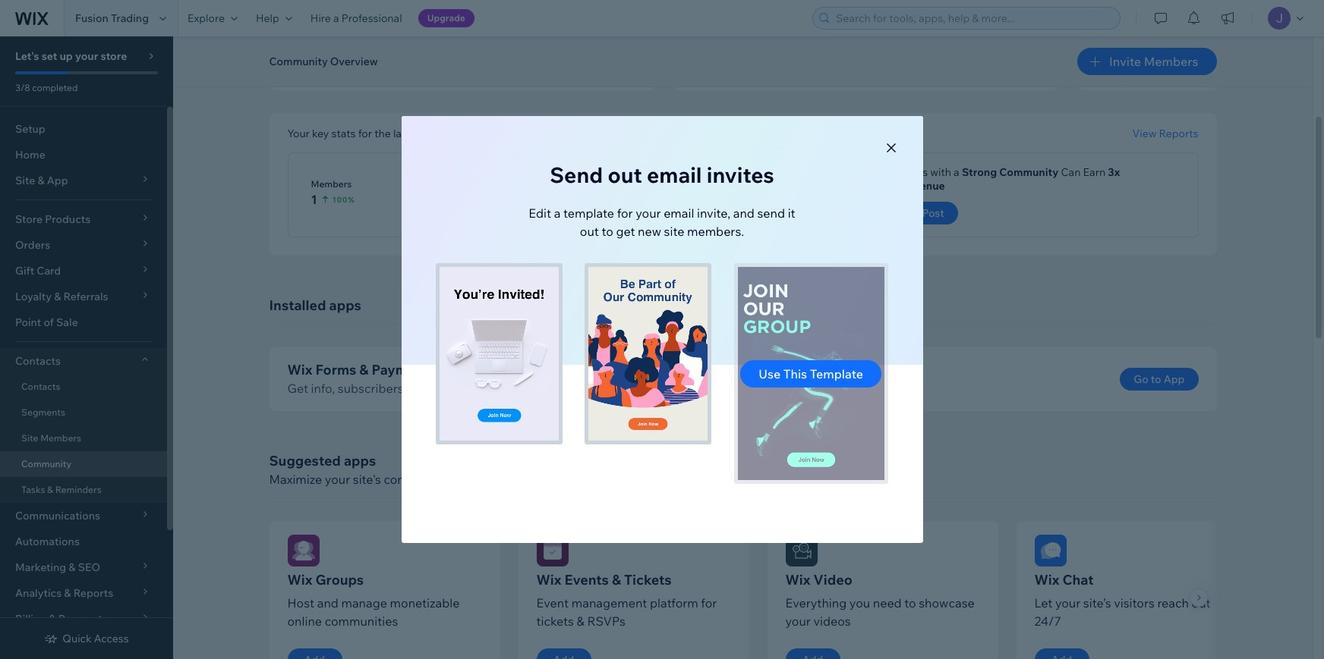 Task type: describe. For each thing, give the bounding box(es) containing it.
2 horizontal spatial a
[[954, 166, 959, 179]]

quick access button
[[44, 632, 129, 646]]

installed
[[269, 297, 326, 314]]

payments
[[430, 381, 487, 396]]

automations
[[15, 535, 80, 549]]

2 add button from the left
[[1100, 40, 1154, 63]]

for for template
[[617, 206, 633, 221]]

hire a professional
[[310, 11, 402, 25]]

communities
[[325, 614, 398, 629]]

0 vertical spatial email
[[647, 162, 702, 188]]

contacts for contacts dropdown button
[[15, 355, 61, 368]]

use
[[759, 366, 781, 382]]

go
[[1134, 373, 1148, 386]]

store
[[101, 49, 127, 63]]

& inside 'wix forms & payments get info, subscribers and payments with forms.'
[[359, 361, 369, 379]]

manage
[[341, 596, 387, 611]]

your
[[287, 127, 310, 140]]

everything
[[785, 596, 847, 611]]

overview
[[330, 55, 378, 68]]

100%
[[332, 195, 355, 205]]

suggested
[[269, 452, 341, 470]]

app
[[1164, 373, 1185, 386]]

up
[[60, 49, 73, 63]]

& up management
[[612, 572, 621, 589]]

home link
[[0, 142, 167, 168]]

your inside edit a template for your email invite, and send it out to get new site members.
[[636, 206, 661, 221]]

forms
[[315, 361, 356, 379]]

out inside wix chat let your site's visitors reach out 24/7
[[1192, 596, 1211, 611]]

view
[[1132, 127, 1157, 140]]

Search for tools, apps, help & more... field
[[831, 8, 1115, 29]]

apps for installed
[[329, 297, 361, 314]]

apps.
[[565, 472, 596, 487]]

out inside edit a template for your email invite, and send it out to get new site members.
[[580, 224, 599, 239]]

community for community overview
[[269, 55, 328, 68]]

send out email invites
[[550, 162, 774, 188]]

access
[[94, 632, 129, 646]]

24/7
[[1034, 614, 1061, 629]]

members for site members
[[40, 433, 81, 444]]

your inside "wix video everything you need to showcase your videos"
[[785, 614, 811, 629]]

reports
[[1159, 127, 1198, 140]]

for inside wix events & tickets event management platform for tickets & rsvps
[[701, 596, 717, 611]]

list containing add
[[269, 0, 1324, 90]]

3/8 completed
[[15, 82, 78, 93]]

1 horizontal spatial out
[[608, 162, 642, 188]]

members for invite members
[[1144, 54, 1198, 69]]

template
[[563, 206, 614, 221]]

use this template
[[759, 366, 863, 382]]

event
[[536, 596, 569, 611]]

management
[[572, 596, 647, 611]]

this
[[783, 366, 807, 382]]

template
[[810, 366, 863, 382]]

site
[[664, 224, 684, 239]]

tickets
[[536, 614, 574, 629]]

point of sale
[[15, 316, 78, 329]]

let's set up your store
[[15, 49, 127, 63]]

segments link
[[0, 400, 167, 426]]

for for stats
[[358, 127, 372, 140]]

professional
[[341, 11, 402, 25]]

need
[[873, 596, 902, 611]]

sale
[[56, 316, 78, 329]]

tickets
[[624, 572, 671, 589]]

with inside 'wix forms & payments get info, subscribers and payments with forms.'
[[489, 381, 514, 396]]

let's
[[15, 49, 39, 63]]

showcase
[[919, 596, 975, 611]]

hire a professional link
[[301, 0, 411, 36]]

community
[[384, 472, 448, 487]]

earn
[[1083, 166, 1106, 179]]

your for suggested
[[325, 472, 350, 487]]

to inside edit a template for your email invite, and send it out to get new site members.
[[602, 224, 613, 239]]

and inside wix groups host and manage monetizable online communities
[[317, 596, 339, 611]]

forms.
[[516, 381, 555, 396]]

members.
[[687, 224, 744, 239]]

and for payments
[[406, 381, 428, 396]]

community link
[[0, 452, 167, 478]]

these
[[530, 472, 562, 487]]

3/8
[[15, 82, 30, 93]]

community overview
[[269, 55, 378, 68]]

site members link
[[0, 426, 167, 452]]

upgrade
[[427, 12, 465, 24]]

businesses with a strong community can earn
[[872, 166, 1108, 179]]

to inside 'button'
[[1151, 373, 1161, 386]]

with inside suggested apps maximize your site's community potential with these apps.
[[504, 472, 528, 487]]

wix for video
[[785, 572, 810, 589]]

0
[[583, 192, 591, 207]]

1 add from the left
[[309, 45, 330, 58]]

to inside "wix video everything you need to showcase your videos"
[[904, 596, 916, 611]]

view reports link
[[1132, 127, 1198, 140]]

suggested apps maximize your site's community potential with these apps.
[[269, 452, 596, 487]]

& inside sidebar element
[[47, 484, 53, 496]]

of
[[44, 316, 54, 329]]

tasks
[[21, 484, 45, 496]]

help button
[[247, 0, 301, 36]]

go to app
[[1134, 373, 1185, 386]]

payments
[[372, 361, 436, 379]]

wix events & tickets event management platform for tickets & rsvps
[[536, 572, 717, 629]]

events
[[564, 572, 609, 589]]

3x
[[1108, 166, 1120, 179]]

set
[[42, 49, 57, 63]]

send
[[757, 206, 785, 221]]

fusion
[[75, 11, 108, 25]]

edit a template for your email invite, and send it out to get new site members.
[[529, 206, 795, 239]]



Task type: locate. For each thing, give the bounding box(es) containing it.
community inside sidebar element
[[21, 459, 71, 470]]

wix for chat
[[1034, 572, 1059, 589]]

to right the need
[[904, 596, 916, 611]]

your for wix
[[1055, 596, 1081, 611]]

1 horizontal spatial for
[[617, 206, 633, 221]]

your left site's
[[325, 472, 350, 487]]

more
[[872, 179, 899, 193]]

wix up let on the right of the page
[[1034, 572, 1059, 589]]

for left the
[[358, 127, 372, 140]]

quick
[[63, 632, 92, 646]]

2 list from the top
[[269, 522, 1247, 660]]

community left can
[[999, 166, 1059, 179]]

site
[[21, 433, 38, 444]]

2 add from the left
[[1117, 45, 1137, 58]]

sidebar element
[[0, 36, 173, 660]]

your for let's
[[75, 49, 98, 63]]

create
[[886, 207, 920, 220]]

list containing wix groups
[[269, 522, 1247, 660]]

0 vertical spatial and
[[733, 206, 755, 221]]

wix for forms
[[287, 361, 312, 379]]

invite
[[1109, 54, 1141, 69]]

help
[[256, 11, 279, 25]]

1 vertical spatial and
[[406, 381, 428, 396]]

businesses
[[872, 166, 928, 179]]

members up 100%
[[311, 178, 352, 190]]

1 horizontal spatial members
[[311, 178, 352, 190]]

0 horizontal spatial a
[[333, 11, 339, 25]]

and inside edit a template for your email invite, and send it out to get new site members.
[[733, 206, 755, 221]]

invite,
[[697, 206, 730, 221]]

1 vertical spatial to
[[1151, 373, 1161, 386]]

your up new
[[636, 206, 661, 221]]

with left "strong"
[[930, 166, 951, 179]]

chat
[[1063, 572, 1094, 589]]

a inside hire a professional link
[[333, 11, 339, 25]]

2 vertical spatial a
[[554, 206, 561, 221]]

wix forms & payments get info, subscribers and payments with forms.
[[287, 361, 555, 396]]

contacts down point of sale
[[15, 355, 61, 368]]

& up subscribers
[[359, 361, 369, 379]]

1 horizontal spatial to
[[904, 596, 916, 611]]

2 vertical spatial out
[[1192, 596, 1211, 611]]

community down hire
[[269, 55, 328, 68]]

a left "strong"
[[954, 166, 959, 179]]

list
[[269, 0, 1324, 90], [269, 522, 1247, 660]]

revenue
[[901, 179, 945, 193]]

wix up the everything
[[785, 572, 810, 589]]

contacts inside contacts dropdown button
[[15, 355, 61, 368]]

1 vertical spatial with
[[489, 381, 514, 396]]

email up site
[[664, 206, 694, 221]]

contacts link
[[0, 374, 167, 400]]

1 horizontal spatial add
[[1117, 45, 1137, 58]]

your inside suggested apps maximize your site's community potential with these apps.
[[325, 472, 350, 487]]

1 horizontal spatial community
[[269, 55, 328, 68]]

1 vertical spatial community
[[999, 166, 1059, 179]]

out
[[608, 162, 642, 188], [580, 224, 599, 239], [1192, 596, 1211, 611]]

home
[[15, 148, 45, 162]]

1 vertical spatial apps
[[344, 452, 376, 470]]

1 vertical spatial members
[[311, 178, 352, 190]]

wix inside "wix video everything you need to showcase your videos"
[[785, 572, 810, 589]]

edit
[[529, 206, 551, 221]]

a right hire
[[333, 11, 339, 25]]

upgrade button
[[418, 9, 474, 27]]

1 vertical spatial out
[[580, 224, 599, 239]]

for up get
[[617, 206, 633, 221]]

out right reach
[[1192, 596, 1211, 611]]

apps inside suggested apps maximize your site's community potential with these apps.
[[344, 452, 376, 470]]

to
[[602, 224, 613, 239], [1151, 373, 1161, 386], [904, 596, 916, 611]]

add
[[309, 45, 330, 58], [1117, 45, 1137, 58]]

video
[[814, 572, 852, 589]]

community overview button
[[262, 50, 385, 73]]

members inside sidebar element
[[40, 433, 81, 444]]

send
[[550, 162, 603, 188]]

wix for events
[[536, 572, 561, 589]]

for inside edit a template for your email invite, and send it out to get new site members.
[[617, 206, 633, 221]]

1 vertical spatial email
[[664, 206, 694, 221]]

0 vertical spatial out
[[608, 162, 642, 188]]

get
[[287, 381, 308, 396]]

site members
[[21, 433, 81, 444]]

trading
[[111, 11, 149, 25]]

members right site
[[40, 433, 81, 444]]

and inside 'wix forms & payments get info, subscribers and payments with forms.'
[[406, 381, 428, 396]]

community for community
[[21, 459, 71, 470]]

and down payments at the bottom
[[406, 381, 428, 396]]

0 vertical spatial to
[[602, 224, 613, 239]]

completed
[[32, 82, 78, 93]]

point
[[15, 316, 41, 329]]

0 horizontal spatial add button
[[292, 40, 347, 63]]

contacts inside contacts link
[[21, 381, 60, 393]]

invite members
[[1109, 54, 1198, 69]]

a for edit a template for your email invite, and send it out to get new site members.
[[554, 206, 561, 221]]

tasks & reminders
[[21, 484, 102, 496]]

0 horizontal spatial community
[[21, 459, 71, 470]]

apps up site's
[[344, 452, 376, 470]]

your inside sidebar element
[[75, 49, 98, 63]]

& right tasks
[[47, 484, 53, 496]]

a
[[333, 11, 339, 25], [954, 166, 959, 179], [554, 206, 561, 221]]

setup
[[15, 122, 45, 136]]

and left the send
[[733, 206, 755, 221]]

for right the platform
[[701, 596, 717, 611]]

0 horizontal spatial out
[[580, 224, 599, 239]]

1
[[311, 192, 317, 207]]

2 horizontal spatial community
[[999, 166, 1059, 179]]

apps for suggested
[[344, 452, 376, 470]]

1 vertical spatial for
[[617, 206, 633, 221]]

with left forms.
[[489, 381, 514, 396]]

reach
[[1157, 596, 1189, 611]]

0 vertical spatial apps
[[329, 297, 361, 314]]

0 vertical spatial contacts
[[15, 355, 61, 368]]

members inside "button"
[[1144, 54, 1198, 69]]

wix up event
[[536, 572, 561, 589]]

create post
[[886, 207, 944, 220]]

and
[[733, 206, 755, 221], [406, 381, 428, 396], [317, 596, 339, 611]]

email up edit a template for your email invite, and send it out to get new site members.
[[647, 162, 702, 188]]

wix groups host and manage monetizable online communities
[[287, 572, 460, 629]]

stats
[[331, 127, 356, 140]]

and for for
[[733, 206, 755, 221]]

platform
[[650, 596, 698, 611]]

2 horizontal spatial members
[[1144, 54, 1198, 69]]

your right up
[[75, 49, 98, 63]]

potential
[[450, 472, 501, 487]]

2 vertical spatial with
[[504, 472, 528, 487]]

0 vertical spatial community
[[269, 55, 328, 68]]

1 list from the top
[[269, 0, 1324, 90]]

2 vertical spatial to
[[904, 596, 916, 611]]

site's
[[1083, 596, 1111, 611]]

your inside wix chat let your site's visitors reach out 24/7
[[1055, 596, 1081, 611]]

the
[[374, 127, 391, 140]]

a for hire a professional
[[333, 11, 339, 25]]

0 vertical spatial with
[[930, 166, 951, 179]]

visitors
[[1114, 596, 1155, 611]]

0 horizontal spatial add
[[309, 45, 330, 58]]

email inside edit a template for your email invite, and send it out to get new site members.
[[664, 206, 694, 221]]

1 horizontal spatial a
[[554, 206, 561, 221]]

segments
[[21, 407, 65, 418]]

use this template button
[[740, 360, 881, 388]]

to left get
[[602, 224, 613, 239]]

setup link
[[0, 116, 167, 142]]

tasks & reminders link
[[0, 478, 167, 503]]

email
[[647, 162, 702, 188], [664, 206, 694, 221]]

apps right installed
[[329, 297, 361, 314]]

1 vertical spatial a
[[954, 166, 959, 179]]

contacts for contacts link
[[21, 381, 60, 393]]

reminders
[[55, 484, 102, 496]]

& right tickets
[[577, 614, 585, 629]]

wix chat let your site's visitors reach out 24/7
[[1034, 572, 1211, 629]]

1 vertical spatial contacts
[[21, 381, 60, 393]]

out down template
[[580, 224, 599, 239]]

contacts up segments on the bottom left of the page
[[21, 381, 60, 393]]

your
[[75, 49, 98, 63], [636, 206, 661, 221], [325, 472, 350, 487], [1055, 596, 1081, 611], [785, 614, 811, 629]]

0 horizontal spatial and
[[317, 596, 339, 611]]

contacts
[[15, 355, 61, 368], [21, 381, 60, 393]]

1 vertical spatial list
[[269, 522, 1247, 660]]

a right edit
[[554, 206, 561, 221]]

a inside edit a template for your email invite, and send it out to get new site members.
[[554, 206, 561, 221]]

2 vertical spatial community
[[21, 459, 71, 470]]

engagement
[[583, 178, 638, 190]]

wix inside 'wix forms & payments get info, subscribers and payments with forms.'
[[287, 361, 312, 379]]

members right the invite
[[1144, 54, 1198, 69]]

groups
[[315, 572, 364, 589]]

wix for groups
[[287, 572, 312, 589]]

your right let on the right of the page
[[1055, 596, 1081, 611]]

monetizable
[[390, 596, 460, 611]]

view reports
[[1132, 127, 1198, 140]]

0 vertical spatial list
[[269, 0, 1324, 90]]

0 horizontal spatial for
[[358, 127, 372, 140]]

fusion trading
[[75, 11, 149, 25]]

videos
[[813, 614, 851, 629]]

quick access
[[63, 632, 129, 646]]

members
[[1144, 54, 1198, 69], [311, 178, 352, 190], [40, 433, 81, 444]]

2 horizontal spatial out
[[1192, 596, 1211, 611]]

your down the everything
[[785, 614, 811, 629]]

1 horizontal spatial add button
[[1100, 40, 1154, 63]]

rsvps
[[587, 614, 625, 629]]

out right send
[[608, 162, 642, 188]]

strong
[[962, 166, 997, 179]]

apps
[[329, 297, 361, 314], [344, 452, 376, 470]]

2 horizontal spatial to
[[1151, 373, 1161, 386]]

community inside button
[[269, 55, 328, 68]]

0 vertical spatial members
[[1144, 54, 1198, 69]]

wix video everything you need to showcase your videos
[[785, 572, 975, 629]]

2 vertical spatial members
[[40, 433, 81, 444]]

1 horizontal spatial and
[[406, 381, 428, 396]]

2 vertical spatial and
[[317, 596, 339, 611]]

you
[[849, 596, 870, 611]]

2 horizontal spatial and
[[733, 206, 755, 221]]

1 add button from the left
[[292, 40, 347, 63]]

hire
[[310, 11, 331, 25]]

wix inside wix chat let your site's visitors reach out 24/7
[[1034, 572, 1059, 589]]

wix up host
[[287, 572, 312, 589]]

and down groups
[[317, 596, 339, 611]]

invite members button
[[1077, 48, 1217, 75]]

wix
[[287, 361, 312, 379], [287, 572, 312, 589], [536, 572, 561, 589], [785, 572, 810, 589], [1034, 572, 1059, 589]]

0 vertical spatial a
[[333, 11, 339, 25]]

wix up get on the bottom left of the page
[[287, 361, 312, 379]]

wix inside wix events & tickets event management platform for tickets & rsvps
[[536, 572, 561, 589]]

automations link
[[0, 529, 167, 555]]

installed apps
[[269, 297, 361, 314]]

online
[[287, 614, 322, 629]]

wix inside wix groups host and manage monetizable online communities
[[287, 572, 312, 589]]

key
[[312, 127, 329, 140]]

0 horizontal spatial to
[[602, 224, 613, 239]]

go to app button
[[1120, 368, 1198, 391]]

community down site members on the left of page
[[21, 459, 71, 470]]

2 vertical spatial for
[[701, 596, 717, 611]]

2 horizontal spatial for
[[701, 596, 717, 611]]

to right the go
[[1151, 373, 1161, 386]]

0 horizontal spatial members
[[40, 433, 81, 444]]

it
[[788, 206, 795, 221]]

0 vertical spatial for
[[358, 127, 372, 140]]

create post button
[[872, 202, 958, 225]]

with left "these"
[[504, 472, 528, 487]]

host
[[287, 596, 314, 611]]



Task type: vqa. For each thing, say whether or not it's contained in the screenshot.


